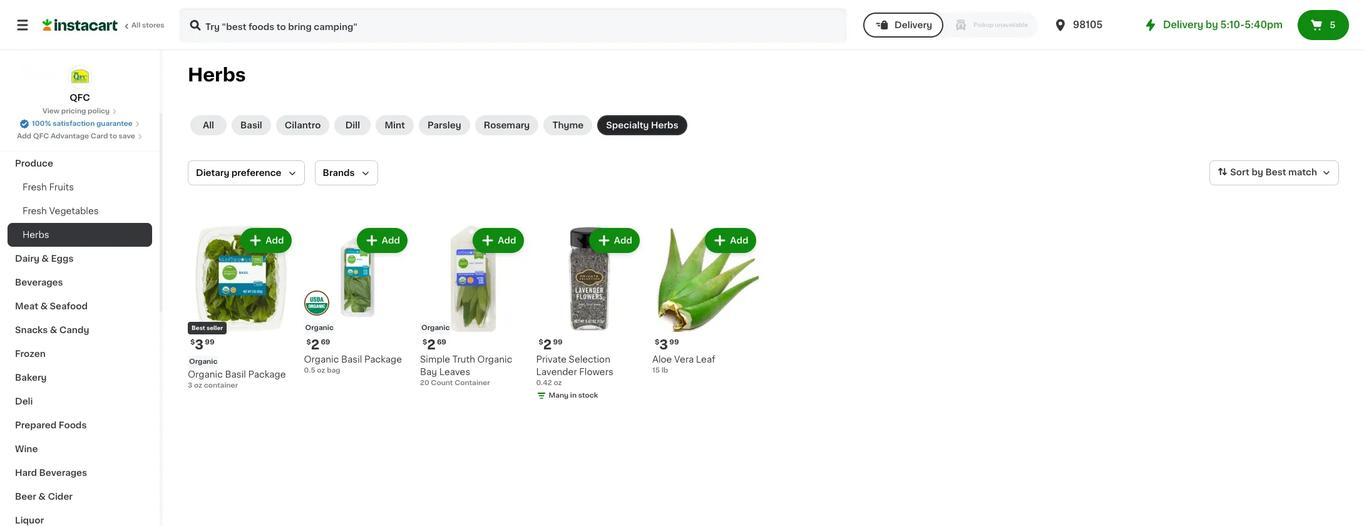 Task type: locate. For each thing, give the bounding box(es) containing it.
3 99 from the left
[[670, 339, 679, 345]]

oz inside organic basil package 0.5 oz bag
[[317, 367, 325, 374]]

& right beer on the bottom left of the page
[[38, 492, 46, 501]]

1 horizontal spatial best
[[1266, 168, 1287, 177]]

2 horizontal spatial 2
[[544, 338, 552, 351]]

all inside "link"
[[132, 22, 140, 29]]

save
[[119, 133, 135, 140]]

package left 0.5
[[248, 370, 286, 379]]

2 $ from the left
[[307, 339, 311, 345]]

2 up private on the bottom left of the page
[[544, 338, 552, 351]]

again
[[63, 42, 88, 51]]

best
[[1266, 168, 1287, 177], [192, 325, 205, 330]]

produce
[[15, 159, 53, 168]]

add for 15
[[731, 236, 749, 245]]

dill link
[[335, 115, 371, 135]]

1 horizontal spatial 3
[[195, 338, 204, 351]]

fresh vegetables
[[23, 207, 99, 215]]

0 horizontal spatial all
[[132, 22, 140, 29]]

2 fresh from the top
[[23, 207, 47, 215]]

dill
[[346, 121, 360, 130]]

oz down lavender
[[554, 379, 562, 386]]

herbs
[[188, 66, 246, 84], [651, 121, 679, 130], [23, 231, 49, 239]]

0 vertical spatial beverages
[[15, 278, 63, 287]]

add button for bay
[[474, 229, 523, 252]]

2 69 from the left
[[437, 339, 447, 345]]

1 horizontal spatial delivery
[[1164, 20, 1204, 29]]

None search field
[[179, 8, 848, 43]]

2 add button from the left
[[358, 229, 407, 252]]

1 vertical spatial by
[[1252, 168, 1264, 177]]

99 down best seller
[[205, 339, 215, 345]]

container
[[204, 382, 238, 389]]

add inside add qfc advantage card to save 'link'
[[17, 133, 31, 140]]

$ up 0.5
[[307, 339, 311, 345]]

product group
[[188, 226, 294, 391], [304, 226, 410, 376], [420, 226, 526, 388], [537, 226, 643, 403], [653, 226, 759, 376]]

flowers
[[580, 367, 614, 376]]

basil inside organic basil package 0.5 oz bag
[[341, 355, 362, 364]]

69 up simple
[[437, 339, 447, 345]]

vera
[[675, 355, 694, 364]]

0 horizontal spatial $ 2 69
[[307, 338, 330, 351]]

1 69 from the left
[[321, 339, 330, 345]]

2 horizontal spatial herbs
[[651, 121, 679, 130]]

selection
[[569, 355, 611, 364]]

add button
[[242, 229, 290, 252], [358, 229, 407, 252], [474, 229, 523, 252], [591, 229, 639, 252], [707, 229, 755, 252]]

organic
[[305, 324, 334, 331], [422, 324, 450, 331], [304, 355, 339, 364], [478, 355, 513, 364], [189, 358, 218, 365], [188, 370, 223, 379]]

aloe
[[653, 355, 672, 364]]

3 inside organic basil package 3 oz container
[[188, 382, 192, 389]]

& for meat
[[40, 302, 48, 311]]

99 up vera
[[670, 339, 679, 345]]

1 horizontal spatial $ 3 99
[[655, 338, 679, 351]]

1 add button from the left
[[242, 229, 290, 252]]

$ down best seller
[[190, 339, 195, 345]]

2 99 from the left
[[553, 339, 563, 345]]

add button for 0.5
[[358, 229, 407, 252]]

lists
[[35, 67, 57, 76]]

mint link
[[376, 115, 414, 135]]

0 vertical spatial herbs
[[188, 66, 246, 84]]

delivery for delivery
[[895, 21, 933, 29]]

3 $ from the left
[[423, 339, 427, 345]]

$ up simple
[[423, 339, 427, 345]]

oz
[[317, 367, 325, 374], [554, 379, 562, 386], [194, 382, 202, 389]]

view pricing policy link
[[43, 106, 117, 117]]

1 horizontal spatial 69
[[437, 339, 447, 345]]

$ 3 99 down best seller
[[190, 338, 215, 351]]

1 vertical spatial all
[[203, 121, 214, 130]]

hard beverages
[[15, 469, 87, 477]]

beverages up cider
[[39, 469, 87, 477]]

package inside organic basil package 0.5 oz bag
[[365, 355, 402, 364]]

all for all
[[203, 121, 214, 130]]

delivery by 5:10-5:40pm
[[1164, 20, 1284, 29]]

$ 3 99
[[190, 338, 215, 351], [655, 338, 679, 351]]

best left the seller
[[192, 325, 205, 330]]

1 horizontal spatial 2
[[427, 338, 436, 351]]

dietary preference button
[[188, 160, 305, 185]]

$ 2 69 up simple
[[423, 338, 447, 351]]

fresh for fresh vegetables
[[23, 207, 47, 215]]

0 horizontal spatial 69
[[321, 339, 330, 345]]

3 up aloe
[[660, 338, 669, 351]]

private selection lavender flowers 0.42 oz
[[537, 355, 614, 386]]

1 vertical spatial package
[[248, 370, 286, 379]]

1 horizontal spatial by
[[1252, 168, 1264, 177]]

prepared foods link
[[8, 413, 152, 437]]

by inside delivery by 5:10-5:40pm link
[[1206, 20, 1219, 29]]

2 horizontal spatial 99
[[670, 339, 679, 345]]

delivery inside button
[[895, 21, 933, 29]]

specialty herbs link
[[598, 115, 688, 135]]

1 vertical spatial beverages
[[39, 469, 87, 477]]

& right 'meat'
[[40, 302, 48, 311]]

oz left 'container'
[[194, 382, 202, 389]]

match
[[1289, 168, 1318, 177]]

stock
[[579, 392, 598, 399]]

3
[[195, 338, 204, 351], [660, 338, 669, 351], [188, 382, 192, 389]]

2 horizontal spatial oz
[[554, 379, 562, 386]]

$ inside $ 2 99
[[539, 339, 544, 345]]

best left the match
[[1266, 168, 1287, 177]]

0 horizontal spatial $ 3 99
[[190, 338, 215, 351]]

all left basil link
[[203, 121, 214, 130]]

organic basil package 0.5 oz bag
[[304, 355, 402, 374]]

leaves
[[440, 367, 471, 376]]

2 up 0.5
[[311, 338, 320, 351]]

simple truth organic bay leaves 20 count container
[[420, 355, 513, 386]]

& left eggs
[[42, 254, 49, 263]]

package left simple
[[365, 355, 402, 364]]

aloe vera leaf 15 lb
[[653, 355, 716, 374]]

best for best seller
[[192, 325, 205, 330]]

fresh down fresh fruits
[[23, 207, 47, 215]]

0 horizontal spatial 2
[[311, 338, 320, 351]]

cilantro
[[285, 121, 321, 130]]

$ 3 99 up aloe
[[655, 338, 679, 351]]

add qfc advantage card to save link
[[17, 132, 143, 142]]

3 down best seller
[[195, 338, 204, 351]]

card
[[91, 133, 108, 140]]

instacart logo image
[[43, 18, 118, 33]]

add button for 3
[[242, 229, 290, 252]]

5:40pm
[[1245, 20, 1284, 29]]

add button for 15
[[707, 229, 755, 252]]

2 2 from the left
[[427, 338, 436, 351]]

0 horizontal spatial 3
[[188, 382, 192, 389]]

98105
[[1074, 20, 1103, 29]]

produce link
[[8, 152, 152, 175]]

1 horizontal spatial $ 2 69
[[423, 338, 447, 351]]

1 vertical spatial basil
[[341, 355, 362, 364]]

0 horizontal spatial herbs
[[23, 231, 49, 239]]

brands
[[323, 169, 355, 177]]

package
[[365, 355, 402, 364], [248, 370, 286, 379]]

fresh vegetables link
[[8, 199, 152, 223]]

4 add button from the left
[[591, 229, 639, 252]]

1 product group from the left
[[188, 226, 294, 391]]

by inside best match sort by field
[[1252, 168, 1264, 177]]

oz right 0.5
[[317, 367, 325, 374]]

herbs link
[[8, 223, 152, 247]]

best seller
[[192, 325, 223, 330]]

2 up simple
[[427, 338, 436, 351]]

package for organic basil package 3 oz container
[[248, 370, 286, 379]]

cilantro link
[[276, 115, 330, 135]]

pricing
[[61, 108, 86, 115]]

0 horizontal spatial oz
[[194, 382, 202, 389]]

1 vertical spatial best
[[192, 325, 205, 330]]

herbs right 'specialty'
[[651, 121, 679, 130]]

$ 2 99
[[539, 338, 563, 351]]

satisfaction
[[53, 120, 95, 127]]

by right sort
[[1252, 168, 1264, 177]]

basil for organic basil package 0.5 oz bag
[[341, 355, 362, 364]]

0 vertical spatial by
[[1206, 20, 1219, 29]]

3 2 from the left
[[544, 338, 552, 351]]

99 inside $ 2 99
[[553, 339, 563, 345]]

foods
[[59, 421, 87, 430]]

2 horizontal spatial 3
[[660, 338, 669, 351]]

stores
[[142, 22, 165, 29]]

delivery for delivery by 5:10-5:40pm
[[1164, 20, 1204, 29]]

all left stores
[[132, 22, 140, 29]]

2 $ 2 69 from the left
[[423, 338, 447, 351]]

best inside field
[[1266, 168, 1287, 177]]

oz inside organic basil package 3 oz container
[[194, 382, 202, 389]]

wine link
[[8, 437, 152, 461]]

beverages down dairy & eggs
[[15, 278, 63, 287]]

qfc up "view pricing policy" link
[[70, 93, 90, 102]]

1 horizontal spatial qfc
[[70, 93, 90, 102]]

3 product group from the left
[[420, 226, 526, 388]]

1 fresh from the top
[[23, 183, 47, 192]]

3 left 'container'
[[188, 382, 192, 389]]

0 horizontal spatial delivery
[[895, 21, 933, 29]]

qfc down 100%
[[33, 133, 49, 140]]

by left the 5:10-
[[1206, 20, 1219, 29]]

by for sort
[[1252, 168, 1264, 177]]

0 horizontal spatial by
[[1206, 20, 1219, 29]]

1 vertical spatial fresh
[[23, 207, 47, 215]]

99
[[205, 339, 215, 345], [553, 339, 563, 345], [670, 339, 679, 345]]

$ 2 69 for simple truth organic bay leaves
[[423, 338, 447, 351]]

guarantee
[[96, 120, 133, 127]]

0 horizontal spatial best
[[192, 325, 205, 330]]

2 for simple
[[427, 338, 436, 351]]

bakery link
[[8, 366, 152, 390]]

package for organic basil package 0.5 oz bag
[[365, 355, 402, 364]]

5 add button from the left
[[707, 229, 755, 252]]

2 vertical spatial basil
[[225, 370, 246, 379]]

thyme link
[[544, 115, 593, 135]]

organic inside the simple truth organic bay leaves 20 count container
[[478, 355, 513, 364]]

1 $ 2 69 from the left
[[307, 338, 330, 351]]

Search field
[[180, 9, 846, 41]]

0 vertical spatial all
[[132, 22, 140, 29]]

fresh fruits
[[23, 183, 74, 192]]

view pricing policy
[[43, 108, 110, 115]]

0 horizontal spatial 99
[[205, 339, 215, 345]]

$ up private on the bottom left of the page
[[539, 339, 544, 345]]

fresh down produce
[[23, 183, 47, 192]]

1 horizontal spatial 99
[[553, 339, 563, 345]]

3 add button from the left
[[474, 229, 523, 252]]

simple
[[420, 355, 450, 364]]

& left candy
[[50, 326, 57, 335]]

$ 2 69 up 0.5
[[307, 338, 330, 351]]

2 vertical spatial herbs
[[23, 231, 49, 239]]

rosemary link
[[475, 115, 539, 135]]

herbs up dairy & eggs
[[23, 231, 49, 239]]

1 2 from the left
[[311, 338, 320, 351]]

beverages link
[[8, 271, 152, 294]]

delivery by 5:10-5:40pm link
[[1144, 18, 1284, 33]]

0 vertical spatial best
[[1266, 168, 1287, 177]]

0 horizontal spatial qfc
[[33, 133, 49, 140]]

2 for organic
[[311, 338, 320, 351]]

0 horizontal spatial package
[[248, 370, 286, 379]]

herbs inside 'link'
[[23, 231, 49, 239]]

$ up aloe
[[655, 339, 660, 345]]

4 $ from the left
[[539, 339, 544, 345]]

to
[[110, 133, 117, 140]]

5 $ from the left
[[655, 339, 660, 345]]

69 up bag
[[321, 339, 330, 345]]

best inside product group
[[192, 325, 205, 330]]

qfc logo image
[[68, 65, 92, 89]]

herbs up all link
[[188, 66, 246, 84]]

basil for organic basil package 3 oz container
[[225, 370, 246, 379]]

1 horizontal spatial oz
[[317, 367, 325, 374]]

basil inside organic basil package 3 oz container
[[225, 370, 246, 379]]

private
[[537, 355, 567, 364]]

1 horizontal spatial all
[[203, 121, 214, 130]]

0 vertical spatial fresh
[[23, 183, 47, 192]]

mint
[[385, 121, 405, 130]]

1 horizontal spatial package
[[365, 355, 402, 364]]

99 up private on the bottom left of the page
[[553, 339, 563, 345]]

all for all stores
[[132, 22, 140, 29]]

sort
[[1231, 168, 1250, 177]]

recipes
[[15, 112, 52, 120]]

0 vertical spatial package
[[365, 355, 402, 364]]

2
[[311, 338, 320, 351], [427, 338, 436, 351], [544, 338, 552, 351]]

dairy
[[15, 254, 39, 263]]

package inside organic basil package 3 oz container
[[248, 370, 286, 379]]



Task type: describe. For each thing, give the bounding box(es) containing it.
add for 3
[[266, 236, 284, 245]]

liquor link
[[8, 509, 152, 526]]

buy it again
[[35, 42, 88, 51]]

specialty
[[607, 121, 649, 130]]

Best match Sort by field
[[1210, 160, 1340, 185]]

15
[[653, 367, 660, 374]]

oz for organic basil package 0.5 oz bag
[[317, 367, 325, 374]]

candy
[[59, 326, 89, 335]]

69 for organic
[[321, 339, 330, 345]]

2 $ 3 99 from the left
[[655, 338, 679, 351]]

dietary preference
[[196, 169, 282, 177]]

1 $ from the left
[[190, 339, 195, 345]]

organic inside organic basil package 3 oz container
[[188, 370, 223, 379]]

5 product group from the left
[[653, 226, 759, 376]]

beverages inside 'link'
[[39, 469, 87, 477]]

view
[[43, 108, 60, 115]]

& for beer
[[38, 492, 46, 501]]

delivery button
[[864, 13, 944, 38]]

fruits
[[49, 183, 74, 192]]

2 product group from the left
[[304, 226, 410, 376]]

& for dairy
[[42, 254, 49, 263]]

4 product group from the left
[[537, 226, 643, 403]]

5 button
[[1299, 10, 1350, 40]]

dairy & eggs link
[[8, 247, 152, 271]]

deli
[[15, 397, 33, 406]]

dairy & eggs
[[15, 254, 74, 263]]

69 for simple
[[437, 339, 447, 345]]

20
[[420, 379, 430, 386]]

0.5
[[304, 367, 316, 374]]

specialty herbs
[[607, 121, 679, 130]]

organic basil package 3 oz container
[[188, 370, 286, 389]]

$ for aloe vera leaf
[[655, 339, 660, 345]]

bag
[[327, 367, 341, 374]]

0 vertical spatial qfc
[[70, 93, 90, 102]]

bakery
[[15, 373, 47, 382]]

1 vertical spatial herbs
[[651, 121, 679, 130]]

dietary
[[196, 169, 230, 177]]

best for best match
[[1266, 168, 1287, 177]]

1 99 from the left
[[205, 339, 215, 345]]

fresh for fresh fruits
[[23, 183, 47, 192]]

99 for aloe vera leaf
[[670, 339, 679, 345]]

lb
[[662, 367, 669, 374]]

advantage
[[51, 133, 89, 140]]

item badge image
[[304, 291, 329, 316]]

100%
[[32, 120, 51, 127]]

brands button
[[315, 160, 378, 185]]

add for 0.5
[[382, 236, 400, 245]]

container
[[455, 379, 490, 386]]

oz inside private selection lavender flowers 0.42 oz
[[554, 379, 562, 386]]

hard beverages link
[[8, 461, 152, 485]]

thyme
[[553, 121, 584, 130]]

bay
[[420, 367, 437, 376]]

frozen
[[15, 350, 46, 358]]

cider
[[48, 492, 73, 501]]

many
[[549, 392, 569, 399]]

count
[[431, 379, 453, 386]]

sort by
[[1231, 168, 1264, 177]]

qfc link
[[68, 65, 92, 104]]

buy it again link
[[8, 34, 152, 59]]

$ 2 69 for organic basil package
[[307, 338, 330, 351]]

all link
[[190, 115, 227, 135]]

thanksgiving
[[15, 135, 75, 144]]

all stores
[[132, 22, 165, 29]]

by for delivery
[[1206, 20, 1219, 29]]

1 horizontal spatial herbs
[[188, 66, 246, 84]]

recipes link
[[8, 104, 152, 128]]

$ for simple truth organic bay leaves
[[423, 339, 427, 345]]

rosemary
[[484, 121, 530, 130]]

service type group
[[864, 13, 1039, 38]]

beer & cider
[[15, 492, 73, 501]]

0.42
[[537, 379, 552, 386]]

deli link
[[8, 390, 152, 413]]

preference
[[232, 169, 282, 177]]

seller
[[207, 325, 223, 330]]

99 for private selection lavender flowers
[[553, 339, 563, 345]]

add qfc advantage card to save
[[17, 133, 135, 140]]

liquor
[[15, 516, 44, 525]]

98105 button
[[1054, 8, 1129, 43]]

beer & cider link
[[8, 485, 152, 509]]

1 vertical spatial qfc
[[33, 133, 49, 140]]

prepared foods
[[15, 421, 87, 430]]

parsley
[[428, 121, 461, 130]]

oz for organic basil package 3 oz container
[[194, 382, 202, 389]]

seafood
[[50, 302, 88, 311]]

in
[[571, 392, 577, 399]]

organic inside organic basil package 0.5 oz bag
[[304, 355, 339, 364]]

meat
[[15, 302, 38, 311]]

thanksgiving link
[[8, 128, 152, 152]]

frozen link
[[8, 342, 152, 366]]

basil link
[[232, 115, 271, 135]]

prepared
[[15, 421, 57, 430]]

5
[[1331, 21, 1336, 29]]

& for snacks
[[50, 326, 57, 335]]

$ for private selection lavender flowers
[[539, 339, 544, 345]]

lavender
[[537, 367, 577, 376]]

best match
[[1266, 168, 1318, 177]]

0 vertical spatial basil
[[241, 121, 262, 130]]

1 $ 3 99 from the left
[[190, 338, 215, 351]]

buy
[[35, 42, 53, 51]]

meat & seafood link
[[8, 294, 152, 318]]

hard
[[15, 469, 37, 477]]

snacks
[[15, 326, 48, 335]]

it
[[55, 42, 61, 51]]

policy
[[88, 108, 110, 115]]

100% satisfaction guarantee button
[[19, 117, 140, 129]]

parsley link
[[419, 115, 470, 135]]

$ for organic basil package
[[307, 339, 311, 345]]

all stores link
[[43, 8, 165, 43]]

beer
[[15, 492, 36, 501]]

leaf
[[696, 355, 716, 364]]

add for bay
[[498, 236, 516, 245]]



Task type: vqa. For each thing, say whether or not it's contained in the screenshot.
the Chobani
no



